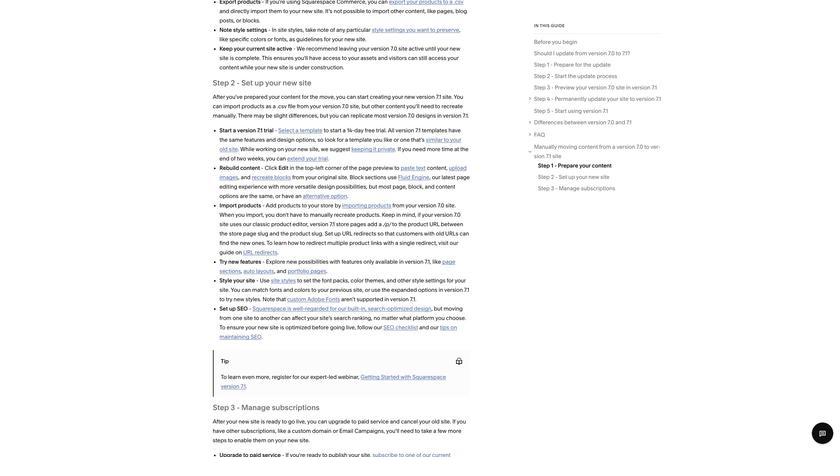 Task type: vqa. For each thing, say whether or not it's contained in the screenshot.
tips on the bottom
yes



Task type: locate. For each thing, give the bounding box(es) containing it.
page,
[[393, 184, 407, 190]]

7.1?
[[623, 50, 631, 57]]

a inside to the product url between the store page slug and the product slug. set up url redirects so that customers with old urls can find the new ones. to learn how to redirect multiple product links with a single redirect, visit our guide on
[[396, 240, 399, 247]]

- up you've on the left of the page
[[237, 79, 240, 88]]

you've
[[226, 94, 243, 100]]

the inside . if you need more time at the end of two weeks, you can
[[461, 146, 469, 153]]

step 1 - prepare for the update link
[[535, 60, 611, 71]]

in inside to set the font packs, color themes, and other style settings for your site. you can match fonts and colors to your previous site, or use the expanded options in version 7.1 to try new styles. note that
[[439, 287, 444, 294]]

need inside . if you need more time at the end of two weeks, you can
[[413, 146, 426, 153]]

0 vertical spatial after
[[213, 94, 225, 100]]

there
[[238, 113, 253, 119]]

pages,
[[438, 8, 455, 15]]

0 horizontal spatial template
[[300, 127, 323, 134]]

and directly import them to your new site. it's not possible to import other content, like pages, blog posts, or blocks.
[[220, 8, 468, 24]]

0 horizontal spatial start
[[330, 127, 342, 134]]

paste
[[401, 165, 415, 172]]

design up platform
[[414, 306, 432, 313]]

2 vertical spatial url
[[243, 250, 254, 256]]

1 vertical spatial 1
[[552, 163, 554, 169]]

0 vertical spatial to
[[267, 240, 273, 247]]

- right 4
[[552, 96, 554, 102]]

2 horizontal spatial you'll
[[407, 103, 420, 110]]

0 horizontal spatial step 2 - set up your new site
[[213, 79, 312, 88]]

try
[[220, 259, 227, 266]]

0 horizontal spatial squarespace
[[253, 306, 286, 313]]

1 horizontal spatial recreate
[[334, 212, 356, 219]]

site.
[[314, 8, 324, 15], [357, 36, 367, 43], [443, 94, 453, 100], [338, 174, 349, 181], [446, 203, 456, 209], [220, 287, 230, 294], [441, 419, 452, 426], [300, 438, 310, 445]]

prepare up step 2 - set up your new site link
[[559, 163, 579, 169]]

7.1
[[652, 84, 658, 91], [437, 94, 442, 100], [657, 96, 662, 102], [603, 108, 609, 115], [627, 119, 632, 126], [257, 127, 263, 134], [416, 127, 421, 134], [547, 153, 552, 160], [330, 221, 335, 228], [465, 287, 470, 294], [241, 384, 246, 391]]

left
[[316, 165, 324, 172]]

slug
[[258, 231, 269, 237]]

differences,
[[289, 113, 319, 119]]

on inside to the product url between the store page slug and the product slug. set up url redirects so that customers with old urls can find the new ones. to learn how to redirect multiple product links with a single redirect, visit our guide on
[[236, 250, 242, 256]]

, inside , our latest page editing experience with more versatile design possibilities, but most page, block, and content options are the same, or have an
[[430, 174, 431, 181]]

2 horizontal spatial style
[[413, 278, 424, 284]]

0 vertical spatial as
[[289, 36, 295, 43]]

2 horizontal spatial seo
[[384, 325, 395, 331]]

start a version 7.1 trial - select a template
[[220, 127, 323, 134]]

1 horizontal spatial colors
[[295, 287, 310, 294]]

0 horizontal spatial 1
[[548, 61, 550, 68]]

new inside after you've prepared your content for the move, you can start creating your new version 7.1 site. you can import products as a .csv file from your version 7.0 site, but other content you'll need to recreate manually. there may be slight differences, but you can replicate most version 7.0 designs in version 7.1.
[[405, 94, 415, 100]]

0 horizontal spatial learn
[[228, 374, 241, 381]]

differences
[[535, 119, 564, 126]]

creating
[[370, 94, 391, 100]]

differences between version 7.0 and 7.1 button
[[528, 118, 662, 127]]

version inside to set the font packs, color themes, and other style settings for your site. you can match fonts and colors to your previous site, or use the expanded options in version 7.1 to try new styles. note that
[[445, 287, 463, 294]]

the left same
[[220, 137, 228, 143]]

color
[[351, 278, 364, 284]]

site down another
[[270, 325, 279, 331]]

new inside the , like specific colors or fonts, as guidelines for your new site.
[[345, 36, 355, 43]]

after your new site is ready to go live, you can upgrade to paid service and cancel your old site. if you have other subscriptions, like a custom domain or email campaigns, you'll need to take a few more steps to enable them on your new site.
[[213, 419, 467, 445]]

the inside , our latest page editing experience with more versatile design possibilities, but most page, block, and content options are the same, or have an
[[250, 193, 258, 200]]

7.1 inside from your version 7.0 site. when you import, you don't have to manually recreate products. keep in mind, if your version 7.0 site uses our classic product editor, version 7.1 store pages add a
[[330, 221, 335, 228]]

, inside , but moving from one site to another can affect your site's search ranking, no matter what platform you choose. to ensure your new site is optimized before going live, follow our
[[432, 306, 433, 313]]

0 horizontal spatial redirects
[[255, 250, 278, 256]]

options right expanded
[[419, 287, 438, 294]]

paste text link
[[401, 165, 426, 172]]

optimized inside , but moving from one site to another can affect your site's search ranking, no matter what platform you choose. to ensure your new site is optimized before going live, follow our
[[286, 325, 311, 331]]

the inside after you've prepared your content for the move, you can start creating your new version 7.1 site. you can import products as a .csv file from your version 7.0 site, but other content you'll need to recreate manually. there may be slight differences, but you can replicate most version 7.0 designs in version 7.1.
[[310, 94, 318, 100]]

like left the specific
[[220, 36, 228, 43]]

so left "look"
[[318, 137, 324, 143]]

, left latest
[[430, 174, 431, 181]]

settings down blocks.
[[247, 27, 267, 33]]

page down visit on the bottom
[[443, 259, 456, 266]]

1 horizontal spatial redirects
[[354, 231, 377, 237]]

step for step 4 - permanently update your site to version 7.1 link
[[535, 96, 546, 102]]

0 horizontal spatial use
[[372, 287, 381, 294]]

to down tip
[[221, 374, 227, 381]]

1 vertical spatial after
[[213, 419, 225, 426]]

our inside from your version 7.0 site. when you import, you don't have to manually recreate products. keep in mind, if your version 7.0 site uses our classic product editor, version 7.1 store pages add a
[[243, 221, 252, 228]]

2 after from the top
[[213, 419, 225, 426]]

0 vertical spatial them
[[269, 8, 282, 15]]

1 vertical spatial colors
[[295, 287, 310, 294]]

0 vertical spatial 7.1.
[[463, 113, 470, 119]]

you'll inside the - we recommend leaving your version 7.0 site active until your new site is complete. this ensures you'll have access to your assets and visitors can still access your content while your new site is under construction.
[[295, 55, 308, 62]]

1 horizontal spatial options
[[419, 287, 438, 294]]

that inside to set the font packs, color themes, and other style settings for your site. you can match fonts and colors to your previous site, or use the expanded options in version 7.1 to try new styles. note that
[[276, 297, 286, 303]]

should i update from version 7.0 to 7.1?
[[535, 50, 631, 57]]

can right urls on the right bottom of the page
[[460, 231, 470, 237]]

site inside manually moving content from a version 7.0 to ver sion 7.1 site
[[553, 153, 562, 160]]

after left you've on the left of the page
[[213, 94, 225, 100]]

style right particular
[[372, 27, 384, 33]]

1 vertical spatial guide
[[220, 250, 234, 256]]

1 vertical spatial between
[[441, 221, 464, 228]]

more
[[427, 146, 441, 153], [280, 184, 294, 190], [448, 428, 462, 435]]

content down manually moving content from a version 7.0 to ver sion 7.1 site link
[[593, 163, 612, 169]]

possibilities
[[299, 259, 329, 266]]

you up the tips
[[436, 315, 445, 322]]

options
[[220, 193, 239, 200], [419, 287, 438, 294]]

that down /p/
[[385, 231, 395, 237]]

extend
[[287, 156, 305, 162]]

the down 'themes,'
[[382, 287, 390, 294]]

like inside and directly import them to your new site. it's not possible to import other content, like pages, blog posts, or blocks.
[[428, 8, 436, 15]]

1 vertical spatial seo
[[384, 325, 395, 331]]

step inside dropdown button
[[535, 96, 546, 102]]

after for after you've prepared your content for the move, you can start creating your new version 7.1 site. you can import products as a .csv file from your version 7.0 site, but other content you'll need to recreate manually. there may be slight differences, but you can replicate most version 7.0 designs in version 7.1.
[[213, 94, 225, 100]]

on down subscriptions,
[[268, 438, 274, 445]]

aren't
[[342, 297, 356, 303]]

store down by
[[336, 221, 349, 228]]

0 vertical spatial note
[[220, 27, 232, 33]]

like left the pages,
[[428, 8, 436, 15]]

0 horizontal spatial 7.1.
[[410, 297, 417, 303]]

1 active from the left
[[277, 45, 292, 52]]

0 vertical spatial recreate
[[442, 103, 463, 110]]

classic
[[253, 221, 270, 228]]

can up 14-
[[340, 113, 350, 119]]

the
[[584, 61, 592, 68], [569, 73, 577, 80], [310, 94, 318, 100], [220, 137, 228, 143], [461, 146, 469, 153], [296, 165, 304, 172], [349, 165, 358, 172], [250, 193, 258, 200], [399, 221, 407, 228], [220, 231, 228, 237], [281, 231, 289, 237], [231, 240, 239, 247], [313, 278, 321, 284], [382, 287, 390, 294]]

adobe
[[308, 297, 325, 303]]

one inside , but moving from one site to another can affect your site's search ranking, no matter what platform you choose. to ensure your new site is optimized before going live, follow our
[[233, 315, 243, 322]]

0 horizontal spatial moving
[[444, 306, 463, 313]]

recreate inside after you've prepared your content for the move, you can start creating your new version 7.1 site. you can import products as a .csv file from your version 7.0 site, but other content you'll need to recreate manually. there may be slight differences, but you can replicate most version 7.0 designs in version 7.1.
[[442, 103, 463, 110]]

can inside after your new site is ready to go live, you can upgrade to paid service and cancel your old site. if you have other subscriptions, like a custom domain or email campaigns, you'll need to take a few more steps to enable them on your new site.
[[318, 419, 328, 426]]

, down blog
[[460, 27, 461, 33]]

alternative option link
[[303, 193, 347, 200]]

update
[[556, 50, 575, 57], [593, 61, 611, 68], [578, 73, 596, 80], [589, 96, 607, 102]]

active up still
[[409, 45, 424, 52]]

1 vertical spatial store
[[336, 221, 349, 228]]

7.1 inside to set the font packs, color themes, and other style settings for your site. you can match fonts and colors to your previous site, or use the expanded options in version 7.1 to try new styles. note that
[[465, 287, 470, 294]]

you up domain on the left bottom of the page
[[308, 419, 317, 426]]

with inside getting started with squarespace version 7.1
[[401, 374, 412, 381]]

to inside from your version 7.0 site. when you import, you don't have to manually recreate products. keep in mind, if your version 7.0 site uses our classic product editor, version 7.1 store pages add a
[[304, 212, 309, 219]]

recreate blocks link
[[252, 174, 291, 181]]

seo checklist link
[[384, 325, 418, 331]]

1 horizontal spatial between
[[565, 119, 587, 126]]

more down blocks
[[280, 184, 294, 190]]

7.1. inside after you've prepared your content for the move, you can start creating your new version 7.1 site. you can import products as a .csv file from your version 7.0 site, but other content you'll need to recreate manually. there may be slight differences, but you can replicate most version 7.0 designs in version 7.1.
[[463, 113, 470, 119]]

1 horizontal spatial manage
[[559, 185, 580, 192]]

0 horizontal spatial style
[[233, 27, 246, 33]]

or left fonts,
[[268, 36, 273, 43]]

- inside step 3 - manage subscriptions link
[[556, 185, 558, 192]]

1 vertical spatial moving
[[444, 306, 463, 313]]

a left /p/
[[379, 221, 382, 228]]

sections up style
[[220, 268, 241, 275]]

custom
[[288, 297, 307, 303], [292, 428, 311, 435]]

1 vertical spatial live,
[[296, 419, 306, 426]]

you inside after you've prepared your content for the move, you can start creating your new version 7.1 site. you can import products as a .csv file from your version 7.0 site, but other content you'll need to recreate manually. there may be slight differences, but you can replicate most version 7.0 designs in version 7.1.
[[454, 94, 464, 100]]

site inside after your new site is ready to go live, you can upgrade to paid service and cancel your old site. if you have other subscriptions, like a custom domain or email campaigns, you'll need to take a few more steps to enable them on your new site.
[[251, 419, 260, 426]]

designs
[[416, 113, 436, 119]]

1 horizontal spatial note
[[263, 297, 275, 303]]

step for step 2 - set up your new site link
[[539, 174, 550, 181]]

the left move,
[[310, 94, 318, 100]]

preserve
[[437, 27, 460, 33]]

that
[[385, 231, 395, 237], [276, 297, 286, 303]]

use
[[388, 174, 397, 181], [372, 287, 381, 294]]

you right if
[[457, 419, 467, 426]]

0 vertical spatial optimized
[[388, 306, 413, 313]]

0 vertical spatial set
[[325, 231, 333, 237]]

1 horizontal spatial more
[[427, 146, 441, 153]]

1 horizontal spatial that
[[385, 231, 395, 237]]

7.1 inside getting started with squarespace version 7.1
[[241, 384, 246, 391]]

on
[[278, 146, 284, 153], [236, 250, 242, 256], [451, 325, 457, 331], [268, 438, 274, 445]]

need inside after you've prepared your content for the move, you can start creating your new version 7.1 site. you can import products as a .csv file from your version 7.0 site, but other content you'll need to recreate manually. there may be slight differences, but you can replicate most version 7.0 designs in version 7.1.
[[421, 103, 434, 110]]

can left affect
[[282, 315, 291, 322]]

2 for step 2 - set up your new site link
[[552, 174, 555, 181]]

need up designs
[[421, 103, 434, 110]]

you right move,
[[336, 94, 346, 100]]

0 horizontal spatial trial
[[264, 127, 274, 134]]

1 horizontal spatial of
[[330, 27, 335, 33]]

step for step 2 - start the update process link
[[535, 73, 546, 80]]

0 vertical spatial subscriptions
[[582, 185, 616, 192]]

version
[[371, 45, 390, 52], [589, 50, 607, 57], [589, 84, 607, 91], [633, 84, 651, 91], [417, 94, 435, 100], [637, 96, 655, 102], [323, 103, 341, 110], [584, 108, 602, 115], [389, 113, 407, 119], [443, 113, 462, 119], [588, 119, 607, 126], [237, 127, 256, 134], [396, 127, 415, 134], [617, 144, 636, 151], [418, 203, 437, 209], [435, 212, 453, 219], [310, 221, 329, 228], [405, 259, 424, 266], [445, 287, 463, 294], [391, 297, 409, 303], [221, 384, 240, 391]]

style inside to set the font packs, color themes, and other style settings for your site. you can match fonts and colors to your previous site, or use the expanded options in version 7.1 to try new styles. note that
[[413, 278, 424, 284]]

- inside step 3 - preview your version 7.0 site in version 7.1 link
[[552, 84, 554, 91]]

tips on maintaining seo
[[220, 325, 457, 341]]

0 vertical spatial moving
[[559, 144, 578, 151]]

0 horizontal spatial sections
[[220, 268, 241, 275]]

and inside the - we recommend leaving your version 7.0 site active until your new site is complete. this ensures you'll have access to your assets and visitors can still access your content while your new site is under construction.
[[378, 55, 388, 62]]

style
[[233, 27, 246, 33], [372, 27, 384, 33], [413, 278, 424, 284]]

features inside to start a 14-day free trial. all version 7.1 templates have the same features and design options, so look for a template you like or one that's
[[244, 137, 265, 143]]

take inside after your new site is ready to go live, you can upgrade to paid service and cancel your old site. if you have other subscriptions, like a custom domain or email campaigns, you'll need to take a few more steps to enable them on your new site.
[[422, 428, 432, 435]]

0 vertical spatial store
[[321, 203, 334, 209]]

redirects inside to the product url between the store page slug and the product slug. set up url redirects so that customers with old urls can find the new ones. to learn how to redirect multiple product links with a single redirect, visit our guide on
[[354, 231, 377, 237]]

1 vertical spatial keep
[[382, 212, 395, 219]]

with right the started
[[401, 374, 412, 381]]

- inside step 2 - start the update process link
[[552, 73, 554, 80]]

1 horizontal spatial live,
[[346, 325, 356, 331]]

upload
[[449, 165, 467, 172]]

you down "add"
[[266, 212, 275, 219]]

subscriptions up go in the left bottom of the page
[[272, 404, 320, 413]]

service
[[371, 419, 389, 426]]

- left select
[[275, 127, 277, 134]]

and inside dropdown button
[[616, 119, 626, 126]]

custom adobe fonts aren't supported in version 7.1.
[[288, 297, 417, 303]]

match
[[252, 287, 268, 294]]

have up at
[[449, 127, 461, 134]]

colors
[[251, 36, 267, 43], [295, 287, 310, 294]]

update up process
[[593, 61, 611, 68]]

and up faq link
[[616, 119, 626, 126]]

step 3 - preview your version 7.0 site in version 7.1 link
[[535, 83, 658, 94]]

1 vertical spatial set
[[220, 306, 228, 313]]

guide right this
[[552, 23, 565, 28]]

need inside after your new site is ready to go live, you can upgrade to paid service and cancel your old site. if you have other subscriptions, like a custom domain or email campaigns, you'll need to take a few more steps to enable them on your new site.
[[401, 428, 414, 435]]

template
[[300, 127, 323, 134], [350, 137, 372, 143]]

2 up 4
[[548, 73, 551, 80]]

up up multiple
[[335, 231, 341, 237]]

colors up keep your current site active
[[251, 36, 267, 43]]

0 vertical spatial one
[[400, 137, 410, 143]]

0 horizontal spatial url
[[243, 250, 254, 256]]

0 horizontal spatial live,
[[296, 419, 306, 426]]

page inside page sections
[[443, 259, 456, 266]]

find
[[220, 240, 229, 247]]

and inside and directly import them to your new site. it's not possible to import other content, like pages, blog posts, or blocks.
[[220, 8, 229, 15]]

a down go in the left bottom of the page
[[288, 428, 291, 435]]

start
[[358, 94, 369, 100], [330, 127, 342, 134]]

1 horizontal spatial keep
[[382, 212, 395, 219]]

0 horizontal spatial settings
[[247, 27, 267, 33]]

step 1 - prepare your content link
[[539, 161, 612, 173]]

, for , like specific colors or fonts, as guidelines for your new site.
[[460, 27, 461, 33]]

construction.
[[311, 64, 344, 71]]

you inside to start a 14-day free trial. all version 7.1 templates have the same features and design options, so look for a template you like or one that's
[[374, 137, 383, 143]]

sections inside page sections
[[220, 268, 241, 275]]

, inside the , like specific colors or fonts, as guidelines for your new site.
[[460, 27, 461, 33]]

them down subscriptions,
[[253, 438, 266, 445]]

can inside . if you need more time at the end of two weeks, you can
[[277, 156, 286, 162]]

sections
[[365, 174, 387, 181], [220, 268, 241, 275]]

blocks.
[[243, 17, 261, 24]]

to inside to the product url between the store page slug and the product slug. set up url redirects so that customers with old urls can find the new ones. to learn how to redirect multiple product links with a single redirect, visit our guide on
[[267, 240, 273, 247]]

update right i
[[556, 50, 575, 57]]

from inside after you've prepared your content for the move, you can start creating your new version 7.1 site. you can import products as a .csv file from your version 7.0 site, but other content you'll need to recreate manually. there may be slight differences, but you can replicate most version 7.0 designs in version 7.1.
[[297, 103, 309, 110]]

edit
[[279, 165, 289, 172]]

search
[[334, 315, 351, 322]]

2 vertical spatial need
[[401, 428, 414, 435]]

new inside and directly import them to your new site. it's not possible to import other content, like pages, blog posts, or blocks.
[[302, 8, 313, 15]]

set down try
[[220, 306, 228, 313]]

1 horizontal spatial squarespace
[[413, 374, 447, 381]]

0 vertical spatial start
[[358, 94, 369, 100]]

after inside after you've prepared your content for the move, you can start creating your new version 7.1 site. you can import products as a .csv file from your version 7.0 site, but other content you'll need to recreate manually. there may be slight differences, but you can replicate most version 7.0 designs in version 7.1.
[[213, 94, 225, 100]]

1 horizontal spatial style
[[372, 27, 384, 33]]

weeks,
[[248, 156, 265, 162]]

- down should
[[551, 61, 553, 68]]

subscriptions,
[[241, 428, 277, 435]]

2 horizontal spatial store
[[336, 221, 349, 228]]

active up ensures
[[277, 45, 292, 52]]

in inside from your version 7.0 site. when you import, you don't have to manually recreate products. keep in mind, if your version 7.0 site uses our classic product editor, version 7.1 store pages add a
[[397, 212, 401, 219]]

squarespace inside getting started with squarespace version 7.1
[[413, 374, 447, 381]]

1 vertical spatial pages
[[311, 268, 327, 275]]

0 horizontal spatial you'll
[[295, 55, 308, 62]]

1 vertical spatial as
[[266, 103, 272, 110]]

1 for step 1 - prepare your content
[[552, 163, 554, 169]]

0 vertical spatial you
[[454, 94, 464, 100]]

1 vertical spatial custom
[[292, 428, 311, 435]]

prepare
[[554, 61, 575, 68], [559, 163, 579, 169]]

recreate
[[442, 103, 463, 110], [252, 174, 273, 181], [334, 212, 356, 219]]

import
[[220, 203, 237, 209]]

on right the tips
[[451, 325, 457, 331]]

1 vertical spatial most
[[379, 184, 392, 190]]

site. inside and directly import them to your new site. it's not possible to import other content, like pages, blog posts, or blocks.
[[314, 8, 324, 15]]

0 vertical spatial options
[[220, 193, 239, 200]]

features left 'only'
[[342, 259, 363, 266]]

content inside manually moving content from a version 7.0 to ver sion 7.1 site
[[579, 144, 599, 151]]

site up visitors at top left
[[399, 45, 408, 52]]

one up ensure
[[233, 315, 243, 322]]

2 horizontal spatial import
[[373, 8, 390, 15]]

0 vertical spatial colors
[[251, 36, 267, 43]]

your inside the , like specific colors or fonts, as guidelines for your new site.
[[332, 36, 343, 43]]

visit
[[439, 240, 449, 247]]

other inside and directly import them to your new site. it's not possible to import other content, like pages, blog posts, or blocks.
[[391, 8, 404, 15]]

start for using
[[555, 108, 567, 115]]

moving inside , but moving from one site to another can affect your site's search ranking, no matter what platform you choose. to ensure your new site is optimized before going live, follow our
[[444, 306, 463, 313]]

- left click
[[262, 165, 264, 172]]

recreate down by
[[334, 212, 356, 219]]

block
[[350, 174, 364, 181]]

1 horizontal spatial design
[[318, 184, 335, 190]]

0 vertical spatial so
[[318, 137, 324, 143]]

with
[[269, 184, 279, 190], [424, 231, 435, 237], [384, 240, 394, 247], [330, 259, 341, 266], [401, 374, 412, 381]]

most inside , our latest page editing experience with more versatile design possibilities, but most page, block, and content options are the same, or have an
[[379, 184, 392, 190]]

have
[[310, 55, 322, 62], [449, 127, 461, 134], [282, 193, 294, 200], [290, 212, 302, 219], [213, 428, 225, 435]]

with right links
[[384, 240, 394, 247]]

1 vertical spatial so
[[378, 231, 384, 237]]

like inside to start a 14-day free trial. all version 7.1 templates have the same features and design options, so look for a template you like or one that's
[[384, 137, 393, 143]]

text
[[417, 165, 426, 172]]

themes,
[[365, 278, 386, 284]]

1 vertical spatial start
[[330, 127, 342, 134]]

2 horizontal spatial settings
[[426, 278, 446, 284]]

them inside after your new site is ready to go live, you can upgrade to paid service and cancel your old site. if you have other subscriptions, like a custom domain or email campaigns, you'll need to take a few more steps to enable them on your new site.
[[253, 438, 266, 445]]

prepare for your
[[559, 163, 579, 169]]

single
[[400, 240, 415, 247]]

ver
[[651, 144, 661, 151]]

for inside the , like specific colors or fonts, as guidelines for your new site.
[[324, 36, 331, 43]]

1 vertical spatial them
[[253, 438, 266, 445]]

content, inside and directly import them to your new site. it's not possible to import other content, like pages, blog posts, or blocks.
[[406, 8, 426, 15]]

them up fonts,
[[269, 8, 282, 15]]

optimized up what
[[388, 306, 413, 313]]

0 vertical spatial template
[[300, 127, 323, 134]]

have inside after your new site is ready to go live, you can upgrade to paid service and cancel your old site. if you have other subscriptions, like a custom domain or email campaigns, you'll need to take a few more steps to enable them on your new site.
[[213, 428, 225, 435]]

have inside the - we recommend leaving your version 7.0 site active until your new site is complete. this ensures you'll have access to your assets and visitors can still access your content while your new site is under construction.
[[310, 55, 322, 62]]

features up . while
[[244, 137, 265, 143]]

1 vertical spatial template
[[350, 137, 372, 143]]

2 horizontal spatial of
[[343, 165, 348, 172]]

click
[[265, 165, 278, 172]]

2 active from the left
[[409, 45, 424, 52]]

live, right go in the left bottom of the page
[[296, 419, 306, 426]]

0 vertical spatial that
[[385, 231, 395, 237]]

no
[[374, 315, 381, 322]]

live,
[[346, 325, 356, 331], [296, 419, 306, 426]]

our left "expert-"
[[301, 374, 309, 381]]

1 vertical spatial of
[[231, 156, 236, 162]]

you inside , but moving from one site to another can affect your site's search ranking, no matter what platform you choose. to ensure your new site is optimized before going live, follow our
[[436, 315, 445, 322]]

all
[[388, 127, 395, 134]]

0 vertical spatial pages
[[351, 221, 367, 228]]

and up posts,
[[220, 8, 229, 15]]

subscriptions down step 2 - set up your new site link
[[582, 185, 616, 192]]

1 horizontal spatial optimized
[[388, 306, 413, 313]]

- right 5
[[552, 108, 554, 115]]

1 horizontal spatial one
[[400, 137, 410, 143]]

2 vertical spatial seo
[[251, 334, 262, 341]]

can
[[409, 55, 418, 62], [347, 94, 356, 100], [213, 103, 222, 110], [340, 113, 350, 119], [277, 156, 286, 162], [460, 231, 470, 237], [242, 287, 251, 294], [282, 315, 291, 322], [318, 419, 328, 426]]

2 access from the left
[[429, 55, 447, 62]]

access down until
[[429, 55, 447, 62]]

new inside , but moving from one site to another can affect your site's search ranking, no matter what platform you choose. to ensure your new site is optimized before going live, follow our
[[258, 325, 269, 331]]

template inside to start a 14-day free trial. all version 7.1 templates have the same features and design options, so look for a template you like or one that's
[[350, 137, 372, 143]]

can up styles.
[[242, 287, 251, 294]]

prepare for for
[[554, 61, 575, 68]]

more inside . if you need more time at the end of two weeks, you can
[[427, 146, 441, 153]]

0 vertical spatial keep
[[220, 45, 233, 52]]

or
[[236, 17, 241, 24], [268, 36, 273, 43], [394, 137, 399, 143], [276, 193, 281, 200], [365, 287, 370, 294], [333, 428, 338, 435]]

not
[[334, 8, 342, 15]]

between down step 5 - start using version 7.1 link
[[565, 119, 587, 126]]

1 vertical spatial take
[[422, 428, 432, 435]]

1 vertical spatial need
[[413, 146, 426, 153]]

site up ensure
[[244, 315, 253, 322]]

one up . if
[[400, 137, 410, 143]]

versatile
[[295, 184, 317, 190]]

options inside to set the font packs, color themes, and other style settings for your site. you can match fonts and colors to your previous site, or use the expanded options in version 7.1 to try new styles. note that
[[419, 287, 438, 294]]

0 horizontal spatial so
[[318, 137, 324, 143]]

2 vertical spatial you'll
[[387, 428, 400, 435]]

keep
[[220, 45, 233, 52], [382, 212, 395, 219]]

links
[[371, 240, 383, 247]]

to inside after you've prepared your content for the move, you can start creating your new version 7.1 site. you can import products as a .csv file from your version 7.0 site, but other content you'll need to recreate manually. there may be slight differences, but you can replicate most version 7.0 designs in version 7.1.
[[436, 103, 441, 110]]

prepare inside step 1 - prepare your content link
[[559, 163, 579, 169]]

content
[[220, 64, 239, 71], [281, 94, 301, 100], [386, 103, 406, 110], [579, 144, 599, 151], [593, 163, 612, 169], [240, 165, 260, 172], [436, 184, 456, 190]]

the down experience
[[250, 193, 258, 200]]

after inside after your new site is ready to go live, you can upgrade to paid service and cancel your old site. if you have other subscriptions, like a custom domain or email campaigns, you'll need to take a few more steps to enable them on your new site.
[[213, 419, 225, 426]]

/p/
[[383, 221, 391, 228]]

content, up style settings you want to preserve link
[[406, 8, 426, 15]]

2 vertical spatial old
[[432, 419, 440, 426]]

or down directly
[[236, 17, 241, 24]]

a inside after you've prepared your content for the move, you can start creating your new version 7.1 site. you can import products as a .csv file from your version 7.0 site, but other content you'll need to recreate manually. there may be slight differences, but you can replicate most version 7.0 designs in version 7.1.
[[273, 103, 276, 110]]

a inside from your version 7.0 site. when you import, you don't have to manually recreate products. keep in mind, if your version 7.0 site uses our classic product editor, version 7.1 store pages add a
[[379, 221, 382, 228]]

1 vertical spatial step 2 - set up your new site
[[539, 174, 610, 181]]

page up ones.
[[243, 231, 257, 237]]

0 vertical spatial start
[[555, 73, 567, 80]]

- inside step 5 - start using version 7.1 link
[[552, 108, 554, 115]]

getting
[[361, 374, 380, 381]]

you'll inside after you've prepared your content for the move, you can start creating your new version 7.1 site. you can import products as a .csv file from your version 7.0 site, but other content you'll need to recreate manually. there may be slight differences, but you can replicate most version 7.0 designs in version 7.1.
[[407, 103, 420, 110]]

your
[[290, 8, 301, 15], [332, 36, 343, 43], [234, 45, 245, 52], [359, 45, 370, 52], [438, 45, 449, 52], [348, 55, 360, 62], [448, 55, 459, 62], [255, 64, 266, 71], [266, 79, 281, 88], [576, 84, 588, 91], [269, 94, 280, 100], [392, 94, 404, 100], [608, 96, 619, 102], [310, 103, 321, 110], [451, 137, 462, 143], [285, 146, 297, 153], [306, 156, 317, 162], [580, 163, 591, 169], [577, 174, 588, 181], [306, 174, 317, 181], [308, 203, 320, 209], [406, 203, 417, 209], [422, 212, 433, 219], [234, 278, 245, 284], [455, 278, 466, 284], [318, 287, 329, 294], [308, 315, 319, 322], [246, 325, 257, 331], [226, 419, 238, 426], [420, 419, 431, 426], [275, 438, 287, 445]]

7.0 up faq link
[[608, 119, 615, 126]]

from inside should i update from version 7.0 to 7.1? link
[[576, 50, 588, 57]]

pages down possibilities
[[311, 268, 327, 275]]

7.1 inside manually moving content from a version 7.0 to ver sion 7.1 site
[[547, 153, 552, 160]]

design inside , our latest page editing experience with more versatile design possibilities, but most page, block, and content options are the same, or have an
[[318, 184, 335, 190]]

1 after from the top
[[213, 94, 225, 100]]

packs,
[[333, 278, 350, 284]]

permanently
[[555, 96, 587, 102]]

7.0 up visitors at top left
[[391, 45, 398, 52]]

tips on maintaining seo link
[[220, 325, 457, 341]]



Task type: describe. For each thing, give the bounding box(es) containing it.
site down ensures
[[279, 64, 288, 71]]

that's
[[412, 137, 425, 143]]

products up don't at the left
[[278, 203, 301, 209]]

- left "add"
[[263, 203, 265, 209]]

, auto layouts , and portfolio pages .
[[241, 268, 328, 275]]

or inside to set the font packs, color themes, and other style settings for your site. you can match fonts and colors to your previous site, or use the expanded options in version 7.1 to try new styles. note that
[[365, 287, 370, 294]]

, for , and recreate blocks from your original site. block sections use fluid engine
[[238, 174, 240, 181]]

time
[[442, 146, 453, 153]]

tips
[[440, 325, 450, 331]]

that inside to the product url between the store page slug and the product slug. set up url redirects so that customers with old urls can find the new ones. to learn how to redirect multiple product links with a single redirect, visit our guide on
[[385, 231, 395, 237]]

1 vertical spatial content,
[[427, 165, 448, 172]]

can inside the - we recommend leaving your version 7.0 site active until your new site is complete. this ensures you'll have access to your assets and visitors can still access your content while your new site is under construction.
[[409, 55, 418, 62]]

from inside from your version 7.0 site. when you import, you don't have to manually recreate products. keep in mind, if your version 7.0 site uses our classic product editor, version 7.1 store pages add a
[[393, 203, 405, 209]]

maintaining
[[220, 334, 250, 341]]

- up keep your current site active
[[269, 27, 271, 33]]

1 vertical spatial learn
[[228, 374, 241, 381]]

from inside , but moving from one site to another can affect your site's search ranking, no matter what platform you choose. to ensure your new site is optimized before going live, follow our
[[220, 315, 232, 322]]

import inside after you've prepared your content for the move, you can start creating your new version 7.1 site. you can import products as a .csv file from your version 7.0 site, but other content you'll need to recreate manually. there may be slight differences, but you can replicate most version 7.0 designs in version 7.1.
[[224, 103, 240, 110]]

- inside step 2 - set up your new site link
[[556, 174, 558, 181]]

our left the tips
[[431, 325, 439, 331]]

and up expanded
[[387, 278, 397, 284]]

the up find
[[220, 231, 228, 237]]

step for step 1 - prepare for the update link
[[535, 61, 546, 68]]

1 vertical spatial 7.1.
[[410, 297, 417, 303]]

- down styles.
[[249, 306, 252, 313]]

1 horizontal spatial trial
[[319, 156, 328, 162]]

recreate inside from your version 7.0 site. when you import, you don't have to manually recreate products. keep in mind, if your version 7.0 site uses our classic product editor, version 7.1 store pages add a
[[334, 212, 356, 219]]

site up this
[[267, 45, 276, 52]]

the down extend
[[296, 165, 304, 172]]

7.0 down process
[[609, 84, 615, 91]]

1 vertical spatial url
[[342, 231, 353, 237]]

on inside tips on maintaining seo
[[451, 325, 457, 331]]

use
[[260, 278, 270, 284]]

- inside step 1 - prepare your content link
[[555, 163, 557, 169]]

directly
[[231, 8, 250, 15]]

you up click
[[266, 156, 276, 162]]

2 vertical spatial of
[[343, 165, 348, 172]]

before you begin
[[535, 39, 578, 45]]

to inside to start a 14-day free trial. all version 7.1 templates have the same features and design options, so look for a template you like or one that's
[[324, 127, 329, 134]]

expert-
[[311, 374, 329, 381]]

7.0 up 14-
[[342, 103, 349, 110]]

templates
[[422, 127, 448, 134]]

old inside after your new site is ready to go live, you can upgrade to paid service and cancel your old site. if you have other subscriptions, like a custom domain or email campaigns, you'll need to take a few more steps to enable them on your new site.
[[432, 419, 440, 426]]

products up import,
[[238, 203, 261, 209]]

fonts,
[[274, 36, 288, 43]]

. up explore
[[278, 250, 279, 256]]

custom adobe fonts link
[[288, 297, 340, 303]]

or inside the , like specific colors or fonts, as guidelines for your new site.
[[268, 36, 273, 43]]

up down step 1 - prepare your content link
[[569, 174, 576, 181]]

to learn even more, register for our expert-led webinar,
[[221, 374, 361, 381]]

begin
[[563, 39, 578, 45]]

new inside to set the font packs, color themes, and other style settings for your site. you can match fonts and colors to your previous site, or use the expanded options in version 7.1 to try new styles. note that
[[234, 297, 244, 303]]

you down move,
[[330, 113, 339, 119]]

product down if
[[408, 221, 429, 228]]

so inside to start a 14-day free trial. all version 7.1 templates have the same features and design options, so look for a template you like or one that's
[[318, 137, 324, 143]]

7.0 up urls on the right bottom of the page
[[454, 212, 461, 219]]

0 horizontal spatial 2
[[231, 79, 235, 88]]

and up "site styles" link
[[277, 268, 287, 275]]

multiple
[[328, 240, 348, 247]]

like inside the , like specific colors or fonts, as guidelines for your new site.
[[220, 36, 228, 43]]

site down step 3 - preview your version 7.0 site in version 7.1 link
[[620, 96, 629, 102]]

options,
[[296, 137, 317, 143]]

step for step 5 - start using version 7.1 link
[[535, 108, 546, 115]]

top-
[[305, 165, 316, 172]]

site up fonts,
[[278, 27, 287, 33]]

- up enable
[[237, 404, 240, 413]]

posts,
[[220, 17, 235, 24]]

domain
[[313, 428, 332, 435]]

- up layouts at the left
[[263, 259, 265, 266]]

more inside , our latest page editing experience with more versatile design possibilities, but most page, block, and content options are the same, or have an
[[280, 184, 294, 190]]

step 3 - preview your version 7.0 site in version 7.1
[[535, 84, 658, 91]]

old inside similar to your old site
[[220, 146, 228, 153]]

0 vertical spatial seo
[[237, 306, 248, 313]]

1 vertical spatial redirects
[[255, 250, 278, 256]]

in inside after you've prepared your content for the move, you can start creating your new version 7.1 site. you can import products as a .csv file from your version 7.0 site, but other content you'll need to recreate manually. there may be slight differences, but you can replicate most version 7.0 designs in version 7.1.
[[438, 113, 442, 119]]

a left the few
[[434, 428, 437, 435]]

note inside to set the font packs, color themes, and other style settings for your site. you can match fonts and colors to your previous site, or use the expanded options in version 7.1 to try new styles. note that
[[263, 297, 275, 303]]

0 vertical spatial step 2 - set up your new site
[[213, 79, 312, 88]]

page inside to the product url between the store page slug and the product slug. set up url redirects so that customers with old urls can find the new ones. to learn how to redirect multiple product links with a single redirect, visit our guide on
[[243, 231, 257, 237]]

0 vertical spatial take
[[306, 27, 316, 33]]

want
[[417, 27, 429, 33]]

and down styles
[[284, 287, 293, 294]]

our up search
[[338, 306, 347, 313]]

1 horizontal spatial guide
[[552, 23, 565, 28]]

0 horizontal spatial pages
[[311, 268, 327, 275]]

0 horizontal spatial in
[[272, 27, 277, 33]]

paid
[[358, 419, 369, 426]]

site down manually moving content from a version 7.0 to ver sion 7.1 site link
[[601, 174, 610, 181]]

campaigns,
[[355, 428, 385, 435]]

few
[[438, 428, 447, 435]]

a up same
[[233, 127, 236, 134]]

14-
[[347, 127, 355, 134]]

, like specific colors or fonts, as guidelines for your new site.
[[220, 27, 461, 43]]

the down step 1 - prepare for the update link
[[569, 73, 577, 80]]

7.1 inside after you've prepared your content for the move, you can start creating your new version 7.1 site. you can import products as a .csv file from your version 7.0 site, but other content you'll need to recreate manually. there may be slight differences, but you can replicate most version 7.0 designs in version 7.1.
[[437, 94, 442, 100]]

only
[[364, 259, 374, 266]]

2 horizontal spatial design
[[414, 306, 432, 313]]

up up prepared
[[255, 79, 264, 88]]

style your site - use site styles
[[220, 278, 296, 284]]

, for , but moving from one site to another can affect your site's search ranking, no matter what platform you choose. to ensure your new site is optimized before going live, follow our
[[432, 306, 433, 313]]

features up auto
[[240, 259, 261, 266]]

0 horizontal spatial manage
[[242, 404, 270, 413]]

live, inside after your new site is ready to go live, you can upgrade to paid service and cancel your old site. if you have other subscriptions, like a custom domain or email campaigns, you'll need to take a few more steps to enable them on your new site.
[[296, 419, 306, 426]]

other inside after you've prepared your content for the move, you can start creating your new version 7.1 site. you can import products as a .csv file from your version 7.0 site, but other content you'll need to recreate manually. there may be slight differences, but you can replicate most version 7.0 designs in version 7.1.
[[372, 103, 385, 110]]

colors inside the , like specific colors or fonts, as guidelines for your new site.
[[251, 36, 267, 43]]

0 horizontal spatial step 3 - manage subscriptions
[[213, 404, 320, 413]]

, and recreate blocks from your original site. block sections use fluid engine
[[238, 174, 430, 181]]

0 vertical spatial sections
[[365, 174, 387, 181]]

on inside after your new site is ready to go live, you can upgrade to paid service and cancel your old site. if you have other subscriptions, like a custom domain or email campaigns, you'll need to take a few more steps to enable them on your new site.
[[268, 438, 274, 445]]

slight
[[274, 113, 288, 119]]

sion
[[535, 144, 661, 160]]

before
[[312, 325, 329, 331]]

7.0 left designs
[[408, 113, 415, 119]]

options inside , our latest page editing experience with more versatile design possibilities, but most page, block, and content options are the same, or have an
[[220, 193, 239, 200]]

0 vertical spatial manage
[[559, 185, 580, 192]]

set inside to the product url between the store page slug and the product slug. set up url redirects so that customers with old urls can find the new ones. to learn how to redirect multiple product links with a single redirect, visit our guide on
[[325, 231, 333, 237]]

1 horizontal spatial settings
[[385, 27, 406, 33]]

content inside , our latest page editing experience with more versatile design possibilities, but most page, block, and content options are the same, or have an
[[436, 184, 456, 190]]

corner
[[325, 165, 342, 172]]

site down auto
[[246, 278, 255, 284]]

if
[[418, 212, 421, 219]]

2 for step 2 - start the update process link
[[548, 73, 551, 80]]

colors inside to set the font packs, color themes, and other style settings for your site. you can match fonts and colors to your previous site, or use the expanded options in version 7.1 to try new styles. note that
[[295, 287, 310, 294]]

note style settings - in site styles, take note of any particular style settings you want to preserve
[[220, 27, 460, 33]]

can inside , but moving from one site to another can affect your site's search ranking, no matter what platform you choose. to ensure your new site is optimized before going live, follow our
[[282, 315, 291, 322]]

you inside to set the font packs, color themes, and other style settings for your site. you can match fonts and colors to your previous site, or use the expanded options in version 7.1 to try new styles. note that
[[231, 287, 241, 294]]

set
[[304, 278, 311, 284]]

1 horizontal spatial step 2 - set up your new site
[[539, 174, 610, 181]]

until
[[426, 45, 436, 52]]

editing
[[220, 184, 237, 190]]

have inside to start a 14-day free trial. all version 7.1 templates have the same features and design options, so look for a template you like or one that's
[[449, 127, 461, 134]]

. up font
[[327, 268, 328, 275]]

squarespace is well-regarded for our built-in, search-optimized design link
[[253, 306, 432, 313]]

product left links
[[350, 240, 370, 247]]

, down explore
[[274, 268, 276, 275]]

0 horizontal spatial subscriptions
[[272, 404, 320, 413]]

2 horizontal spatial url
[[430, 221, 440, 228]]

but up replicate
[[362, 103, 370, 110]]

learn inside to the product url between the store page slug and the product slug. set up url redirects so that customers with old urls can find the new ones. to learn how to redirect multiple product links with a single redirect, visit our guide on
[[274, 240, 287, 247]]

update inside dropdown button
[[589, 96, 607, 102]]

while
[[240, 64, 254, 71]]

should i update from version 7.0 to 7.1? link
[[535, 49, 631, 60]]

1 vertical spatial recreate
[[252, 174, 273, 181]]

engine
[[412, 174, 430, 181]]

other inside after your new site is ready to go live, you can upgrade to paid service and cancel your old site. if you have other subscriptions, like a custom domain or email campaigns, you'll need to take a few more steps to enable them on your new site.
[[226, 428, 240, 435]]

the down mind,
[[399, 221, 407, 228]]

and down platform
[[420, 325, 429, 331]]

you'll inside after your new site is ready to go live, you can upgrade to paid service and cancel your old site. if you have other subscriptions, like a custom domain or email campaigns, you'll need to take a few more steps to enable them on your new site.
[[387, 428, 400, 435]]

you up i
[[553, 39, 562, 45]]

with up redirect,
[[424, 231, 435, 237]]

2 vertical spatial start
[[220, 127, 232, 134]]

site left complete.
[[220, 55, 229, 62]]

. down we
[[328, 156, 329, 162]]

page up block
[[359, 165, 372, 172]]

differences between version 7.0 and 7.1 link
[[535, 118, 662, 127]]

up inside to the product url between the store page slug and the product slug. set up url redirects so that customers with old urls can find the new ones. to learn how to redirect multiple product links with a single redirect, visit our guide on
[[335, 231, 341, 237]]

. down possibilities,
[[347, 193, 349, 200]]

. while working on your new site, we suggest keeping it private
[[238, 146, 396, 153]]

on right working
[[278, 146, 284, 153]]

can up manually.
[[213, 103, 222, 110]]

or inside to start a 14-day free trial. all version 7.1 templates have the same features and design options, so look for a template you like or one that's
[[394, 137, 399, 143]]

to inside , but moving from one site to another can affect your site's search ranking, no matter what platform you choose. to ensure your new site is optimized before going live, follow our
[[254, 315, 259, 322]]

store inside from your version 7.0 site. when you import, you don't have to manually recreate products. keep in mind, if your version 7.0 site uses our classic product editor, version 7.1 store pages add a
[[336, 221, 349, 228]]

the up block
[[349, 165, 358, 172]]

regarded
[[305, 306, 329, 313]]

move,
[[320, 94, 335, 100]]

start inside after you've prepared your content for the move, you can start creating your new version 7.1 site. you can import products as a .csv file from your version 7.0 site, but other content you'll need to recreate manually. there may be slight differences, but you can replicate most version 7.0 designs in version 7.1.
[[358, 94, 369, 100]]

recommend
[[307, 45, 338, 52]]

from inside manually moving content from a version 7.0 to ver sion 7.1 site
[[600, 144, 612, 151]]

version inside the - we recommend leaving your version 7.0 site active until your new site is complete. this ensures you'll have access to your assets and visitors can still access your content while your new site is under construction.
[[371, 45, 390, 52]]

and inside after your new site is ready to go live, you can upgrade to paid service and cancel your old site. if you have other subscriptions, like a custom domain or email campaigns, you'll need to take a few more steps to enable them on your new site.
[[390, 419, 400, 426]]

be
[[266, 113, 273, 119]]

you right . if
[[402, 146, 412, 153]]

may
[[254, 113, 265, 119]]

7.0 down latest
[[438, 203, 445, 209]]

keeping
[[352, 146, 372, 153]]

steps
[[213, 438, 227, 445]]

supported
[[357, 297, 384, 303]]

can inside to the product url between the store page slug and the product slug. set up url redirects so that customers with old urls can find the new ones. to learn how to redirect multiple product links with a single redirect, visit our guide on
[[460, 231, 470, 237]]

7.0 left '7.1?'
[[609, 50, 615, 57]]

. down even
[[246, 384, 247, 391]]

manually moving content from a version 7.0 to ver sion 7.1 site
[[535, 144, 661, 160]]

. down another
[[262, 334, 263, 341]]

have inside from your version 7.0 site. when you import, you don't have to manually recreate products. keep in mind, if your version 7.0 site uses our classic product editor, version 7.1 store pages add a
[[290, 212, 302, 219]]

ensures
[[274, 55, 294, 62]]

the right the set
[[313, 278, 321, 284]]

and inside to the product url between the store page slug and the product slug. set up url redirects so that customers with old urls can find the new ones. to learn how to redirect multiple product links with a single redirect, visit our guide on
[[270, 231, 280, 237]]

page sections link
[[220, 259, 456, 275]]

0 vertical spatial trial
[[264, 127, 274, 134]]

content down creating in the top of the page
[[386, 103, 406, 110]]

register
[[272, 374, 292, 381]]

1 horizontal spatial in
[[535, 23, 539, 28]]

1 access from the left
[[323, 55, 341, 62]]

your inside and directly import them to your new site. it's not possible to import other content, like pages, blog posts, or blocks.
[[290, 8, 301, 15]]

, our latest page editing experience with more versatile design possibilities, but most page, block, and content options are the same, or have an
[[220, 174, 470, 200]]

guide inside to the product url between the store page slug and the product slug. set up url redirects so that customers with old urls can find the new ones. to learn how to redirect multiple product links with a single redirect, visit our guide on
[[220, 250, 234, 256]]

site up fonts
[[271, 278, 280, 284]]

start for the
[[555, 73, 567, 80]]

0 vertical spatial squarespace
[[253, 306, 286, 313]]

step 4 - permanently update your site to version 7.1 link
[[535, 94, 662, 104]]

the up how
[[281, 231, 289, 237]]

7.1 inside to start a 14-day free trial. all version 7.1 templates have the same features and design options, so look for a template you like or one that's
[[416, 127, 421, 134]]

update up step 3 - preview your version 7.0 site in version 7.1
[[578, 73, 596, 80]]

- we recommend leaving your version 7.0 site active until your new site is complete. this ensures you'll have access to your assets and visitors can still access your content while your new site is under construction.
[[220, 45, 461, 71]]

moving inside manually moving content from a version 7.0 to ver sion 7.1 site
[[559, 144, 578, 151]]

a right select
[[296, 127, 299, 134]]

the inside to start a 14-day free trial. all version 7.1 templates have the same features and design options, so look for a template you like or one that's
[[220, 137, 228, 143]]

up down try
[[229, 306, 236, 313]]

built-
[[348, 306, 361, 313]]

note
[[318, 27, 329, 33]]

1 vertical spatial site,
[[310, 146, 320, 153]]

step 3 - manage subscriptions link
[[539, 184, 616, 196]]

of inside . if you need more time at the end of two weeks, you can
[[231, 156, 236, 162]]

for inside to set the font packs, color themes, and other style settings for your site. you can match fonts and colors to your previous site, or use the expanded options in version 7.1 to try new styles. note that
[[447, 278, 454, 284]]

our inside to the product url between the store page slug and the product slug. set up url redirects so that customers with old urls can find the new ones. to learn how to redirect multiple product links with a single redirect, visit our guide on
[[450, 240, 459, 247]]

. while
[[238, 146, 255, 153]]

like right 7.1,
[[433, 259, 441, 266]]

a left 14-
[[343, 127, 346, 134]]

site inside similar to your old site
[[229, 146, 238, 153]]

original
[[318, 174, 337, 181]]

3 for step 3 - preview your version 7.0 site in version 7.1 link
[[548, 84, 551, 91]]

content up file
[[281, 94, 301, 100]]

faq link
[[535, 130, 662, 140]]

, but moving from one site to another can affect your site's search ranking, no matter what platform you choose. to ensure your new site is optimized before going live, follow our
[[220, 306, 467, 331]]

0 vertical spatial use
[[388, 174, 397, 181]]

and inside , our latest page editing experience with more versatile design possibilities, but most page, block, and content options are the same, or have an
[[425, 184, 435, 190]]

a down 14-
[[345, 137, 348, 143]]

live, inside , but moving from one site to another can affect your site's search ranking, no matter what platform you choose. to ensure your new site is optimized before going live, follow our
[[346, 325, 356, 331]]

2 vertical spatial 3
[[231, 404, 235, 413]]

old inside to the product url between the store page slug and the product slug. set up url redirects so that customers with old urls can find the new ones. to learn how to redirect multiple product links with a single redirect, visit our guide on
[[436, 231, 444, 237]]

you left the want
[[407, 27, 416, 33]]

step for step 1 - prepare your content link
[[539, 163, 550, 169]]

or inside after your new site is ready to go live, you can upgrade to paid service and cancel your old site. if you have other subscriptions, like a custom domain or email campaigns, you'll need to take a few more steps to enable them on your new site.
[[333, 428, 338, 435]]

seo inside tips on maintaining seo
[[251, 334, 262, 341]]

are
[[240, 193, 248, 200]]

the down should i update from version 7.0 to 7.1? link at the top of the page
[[584, 61, 592, 68]]

style settings you want to preserve link
[[372, 27, 460, 33]]

so inside to the product url between the store page slug and the product slug. set up url redirects so that customers with old urls can find the new ones. to learn how to redirect multiple product links with a single redirect, visit our guide on
[[378, 231, 384, 237]]

after for after your new site is ready to go live, you can upgrade to paid service and cancel your old site. if you have other subscriptions, like a custom domain or email campaigns, you'll need to take a few more steps to enable them on your new site.
[[213, 419, 225, 426]]

0 vertical spatial of
[[330, 27, 335, 33]]

add
[[266, 203, 277, 209]]

1 horizontal spatial step 3 - manage subscriptions
[[539, 185, 616, 192]]

ensure
[[227, 325, 244, 331]]

content down weeks,
[[240, 165, 260, 172]]

rebuild
[[220, 165, 239, 172]]

site, inside after you've prepared your content for the move, you can start creating your new version 7.1 site. you can import products as a .csv file from your version 7.0 site, but other content you'll need to recreate manually. there may be slight differences, but you can replicate most version 7.0 designs in version 7.1.
[[350, 103, 361, 110]]

alternative
[[303, 193, 330, 200]]

1 horizontal spatial import
[[251, 8, 268, 15]]

5
[[548, 108, 551, 115]]

0 horizontal spatial note
[[220, 27, 232, 33]]

, for , auto layouts , and portfolio pages .
[[241, 268, 242, 275]]

redirect,
[[417, 240, 438, 247]]

blocks
[[275, 174, 291, 181]]

can up replicate
[[347, 94, 356, 100]]

products up products. at the top left of page
[[369, 203, 392, 209]]

them inside and directly import them to your new site. it's not possible to import other content, like pages, blog posts, or blocks.
[[269, 8, 282, 15]]

start inside to start a 14-day free trial. all version 7.1 templates have the same features and design options, so look for a template you like or one that's
[[330, 127, 342, 134]]

like inside after your new site is ready to go live, you can upgrade to paid service and cancel your old site. if you have other subscriptions, like a custom domain or email campaigns, you'll need to take a few more steps to enable them on your new site.
[[278, 428, 287, 435]]

site down process
[[617, 84, 626, 91]]

manually
[[310, 212, 333, 219]]

customers
[[396, 231, 423, 237]]

- left use
[[257, 278, 259, 284]]

version inside to start a 14-day free trial. all version 7.1 templates have the same features and design options, so look for a template you like or one that's
[[396, 127, 415, 134]]

step 5 - start using version 7.1 link
[[535, 107, 609, 118]]

site down under
[[299, 79, 312, 88]]

design inside to start a 14-day free trial. all version 7.1 templates have the same features and design options, so look for a template you like or one that's
[[277, 137, 295, 143]]

, for , our latest page editing experience with more versatile design possibilities, but most page, block, and content options are the same, or have an
[[430, 174, 431, 181]]

products inside after you've prepared your content for the move, you can start creating your new version 7.1 site. you can import products as a .csv file from your version 7.0 site, but other content you'll need to recreate manually. there may be slight differences, but you can replicate most version 7.0 designs in version 7.1.
[[242, 103, 265, 110]]

we
[[321, 146, 329, 153]]

more inside after your new site is ready to go live, you can upgrade to paid service and cancel your old site. if you have other subscriptions, like a custom domain or email campaigns, you'll need to take a few more steps to enable them on your new site.
[[448, 428, 462, 435]]

product down editor, at the top of page
[[290, 231, 311, 237]]

you up uses
[[236, 212, 245, 219]]

version inside manually moving content from a version 7.0 to ver sion 7.1 site
[[617, 144, 636, 151]]

and up experience
[[241, 174, 251, 181]]

it
[[374, 146, 377, 153]]

keep inside from your version 7.0 site. when you import, you don't have to manually recreate products. keep in mind, if your version 7.0 site uses our classic product editor, version 7.1 store pages add a
[[382, 212, 395, 219]]

trial.
[[376, 127, 387, 134]]

using
[[569, 108, 582, 115]]

expanded
[[392, 287, 417, 294]]

but down move,
[[320, 113, 329, 119]]

with down multiple
[[330, 259, 341, 266]]

the right find
[[231, 240, 239, 247]]

2 vertical spatial to
[[221, 374, 227, 381]]

0 horizontal spatial set
[[220, 306, 228, 313]]

complete.
[[235, 55, 261, 62]]

0 vertical spatial custom
[[288, 297, 307, 303]]

day
[[355, 127, 364, 134]]

use inside to set the font packs, color themes, and other style settings for your site. you can match fonts and colors to your previous site, or use the expanded options in version 7.1 to try new styles. note that
[[372, 287, 381, 294]]

previous
[[330, 287, 352, 294]]

from up versatile
[[293, 174, 304, 181]]

visitors
[[389, 55, 407, 62]]

settings inside to set the font packs, color themes, and other style settings for your site. you can match fonts and colors to your previous site, or use the expanded options in version 7.1 to try new styles. note that
[[426, 278, 446, 284]]

1 for step 1 - prepare for the update
[[548, 61, 550, 68]]

step for step 3 - preview your version 7.0 site in version 7.1 link
[[535, 84, 546, 91]]

replicate
[[351, 113, 373, 119]]

cancel
[[401, 419, 418, 426]]

site. inside to set the font packs, color themes, and other style settings for your site. you can match fonts and colors to your previous site, or use the expanded options in version 7.1 to try new styles. note that
[[220, 287, 230, 294]]

can inside to set the font packs, color themes, and other style settings for your site. you can match fonts and colors to your previous site, or use the expanded options in version 7.1 to try new styles. note that
[[242, 287, 251, 294]]

.csv
[[277, 103, 287, 110]]

our inside , our latest page editing experience with more versatile design possibilities, but most page, block, and content options are the same, or have an
[[432, 174, 441, 181]]

step for step 3 - manage subscriptions link
[[539, 185, 550, 192]]

but inside , but moving from one site to another can affect your site's search ranking, no matter what platform you choose. to ensure your new site is optimized before going live, follow our
[[434, 306, 443, 313]]

in,
[[361, 306, 367, 313]]

3 for step 3 - manage subscriptions link
[[552, 185, 555, 192]]

0 horizontal spatial keep
[[220, 45, 233, 52]]



